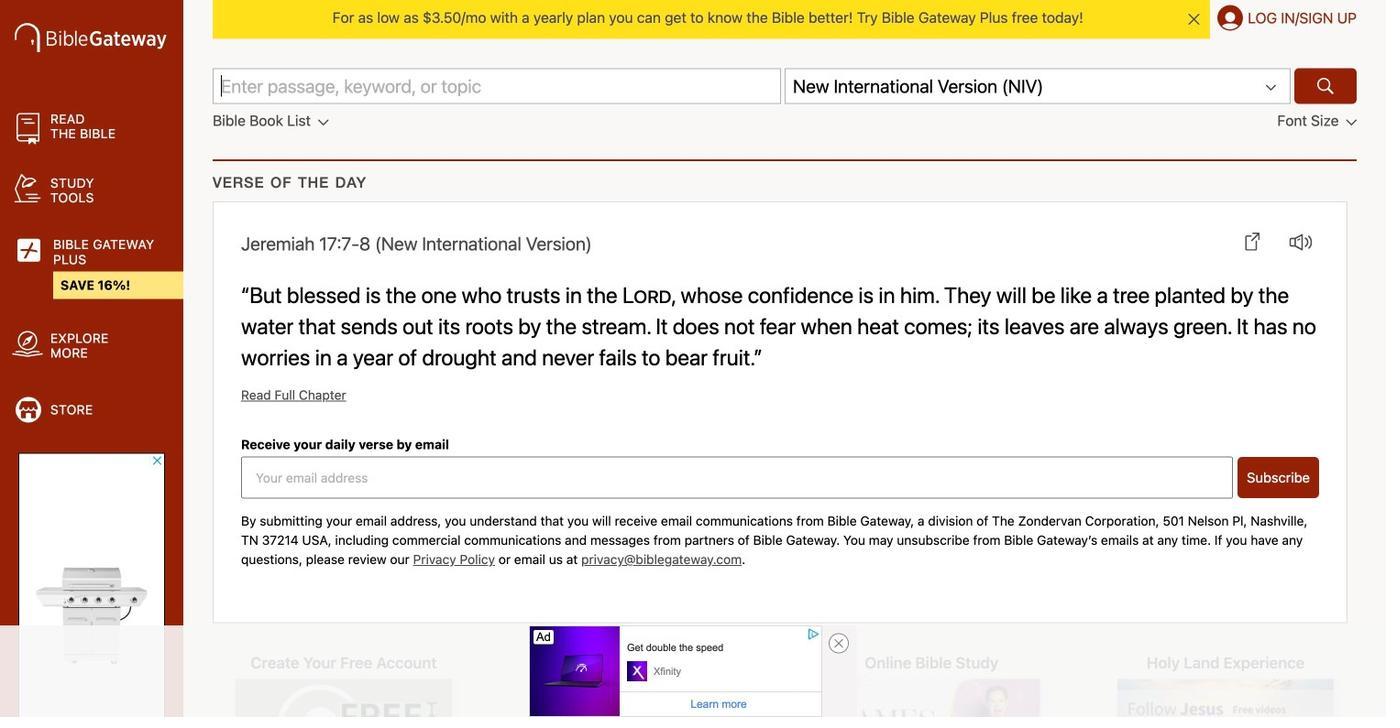 Task type: vqa. For each thing, say whether or not it's contained in the screenshot.
Listen to Esther 1 Image
no



Task type: locate. For each thing, give the bounding box(es) containing it.
homepage block image image
[[236, 680, 452, 718], [530, 680, 746, 718], [824, 680, 1040, 718], [1117, 680, 1334, 718]]

Quick Search text field
[[213, 68, 781, 104]]

None search field
[[213, 68, 1357, 104]]

advertisement element
[[18, 453, 165, 718], [529, 626, 822, 718]]

share image
[[1245, 233, 1260, 251]]

4 homepage block image image from the left
[[1117, 680, 1334, 718]]



Task type: describe. For each thing, give the bounding box(es) containing it.
Your Email Address field
[[241, 457, 1233, 499]]

user notice alert
[[183, 0, 1386, 39]]

1 homepage block image image from the left
[[236, 680, 452, 718]]

search image
[[1315, 75, 1337, 97]]

1 horizontal spatial advertisement element
[[529, 626, 822, 718]]

3 homepage block image image from the left
[[824, 680, 1040, 718]]

0 horizontal spatial advertisement element
[[18, 453, 165, 718]]

2 homepage block image image from the left
[[530, 680, 746, 718]]



